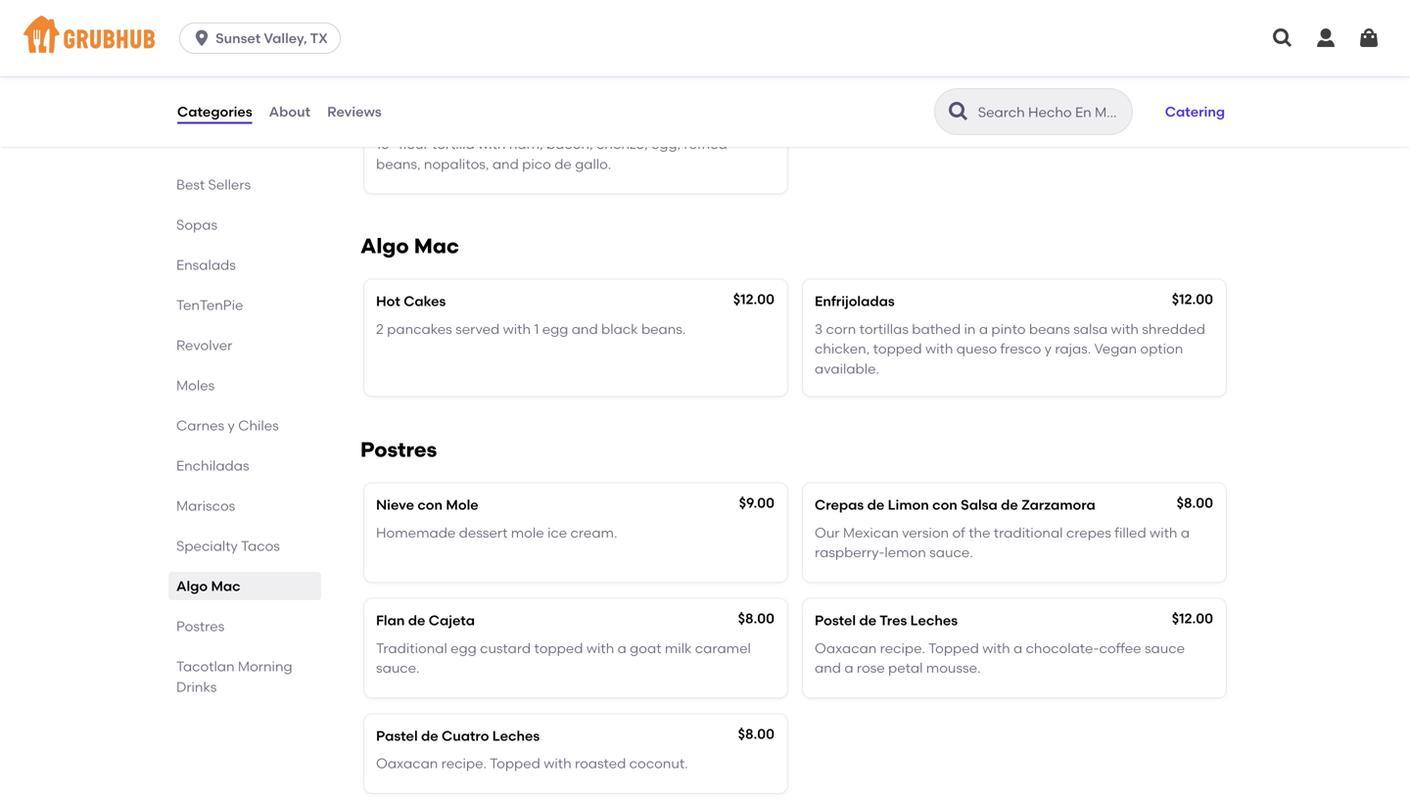 Task type: describe. For each thing, give the bounding box(es) containing it.
corn
[[826, 321, 856, 337]]

bathed
[[912, 321, 961, 337]]

custard
[[480, 640, 531, 657]]

best sellers
[[176, 176, 251, 193]]

a inside the our mexican version of the traditional crepes filled with a raspberry-lemon sauce.
[[1181, 525, 1190, 541]]

refried
[[684, 136, 728, 152]]

sunset valley, tx
[[216, 30, 328, 47]]

1 con from the left
[[418, 497, 443, 513]]

salsa
[[961, 497, 998, 513]]

mole
[[446, 497, 479, 513]]

Search Hecho En Mexico search field
[[977, 103, 1126, 121]]

oaxacan recipe. topped with roasted coconut.
[[376, 756, 688, 772]]

1 horizontal spatial algo
[[361, 234, 409, 259]]

recipe. for cuatro
[[442, 756, 487, 772]]

search icon image
[[947, 100, 971, 123]]

$12.00 for oaxacan recipe. topped with a chocolate-coffee sauce and a rose petal mousse.
[[1172, 610, 1214, 627]]

fresco
[[1001, 341, 1042, 357]]

version
[[902, 525, 949, 541]]

beans,
[[376, 156, 421, 172]]

10"
[[376, 136, 396, 152]]

oaxacan for postel
[[815, 640, 877, 657]]

pico
[[522, 156, 551, 172]]

$12.00 for 2 pancakes served with 1 egg and black beans.
[[733, 291, 775, 308]]

with left 1
[[503, 321, 531, 337]]

cream.
[[571, 525, 618, 541]]

limon
[[888, 497, 929, 513]]

1 vertical spatial and
[[572, 321, 598, 337]]

tres
[[880, 612, 907, 629]]

2 vertical spatial $8.00
[[738, 726, 775, 742]]

hot
[[376, 293, 401, 310]]

$9.00
[[739, 495, 775, 512]]

3 corn tortillas bathed in a pinto beans salsa with shredded chicken, topped with queso fresco y rajas. vegan option available.
[[815, 321, 1206, 377]]

ham,
[[509, 136, 543, 152]]

topped inside traditional egg custard topped with a goat milk caramel sauce.
[[534, 640, 583, 657]]

sunset
[[216, 30, 261, 47]]

mexican
[[843, 525, 899, 541]]

dynomite specialty taco
[[376, 108, 543, 125]]

y inside the 3 corn tortillas bathed in a pinto beans salsa with shredded chicken, topped with queso fresco y rajas. vegan option available.
[[1045, 341, 1052, 357]]

tacos
[[241, 538, 280, 554]]

categories button
[[176, 76, 253, 147]]

crepas
[[815, 497, 864, 513]]

a left rose
[[845, 660, 854, 677]]

topped inside the 3 corn tortillas bathed in a pinto beans salsa with shredded chicken, topped with queso fresco y rajas. vegan option available.
[[873, 341, 922, 357]]

2 pancakes served with 1 egg and black beans.
[[376, 321, 686, 337]]

de inside '10" flour tortilla with ham, bacon, chorizo, egg, refried beans, nopalitos, and pico de gallo.'
[[555, 156, 572, 172]]

homemade dessert mole ice cream.
[[376, 525, 618, 541]]

carnes y chiles
[[176, 417, 279, 434]]

3
[[815, 321, 823, 337]]

sopas
[[176, 217, 218, 233]]

cakes
[[404, 293, 446, 310]]

leches for pastel de cuatro leches
[[493, 728, 540, 744]]

nieve
[[376, 497, 414, 513]]

with inside oaxacan recipe. topped with a chocolate-coffee sauce and a rose petal mousse.
[[983, 640, 1011, 657]]

rajas.
[[1055, 341, 1092, 357]]

chocolate-
[[1026, 640, 1100, 657]]

1 vertical spatial algo mac
[[176, 578, 241, 595]]

with up vegan on the right top of page
[[1111, 321, 1139, 337]]

1 vertical spatial specialty
[[176, 538, 238, 554]]

leches for postel de tres leches
[[911, 612, 958, 629]]

0 vertical spatial postres
[[361, 438, 437, 463]]

flan de cajeta
[[376, 612, 475, 629]]

topped for postel de tres leches
[[929, 640, 980, 657]]

a left chocolate-
[[1014, 640, 1023, 657]]

tacotlan
[[176, 658, 235, 675]]

vegan
[[1095, 341, 1137, 357]]

beans
[[1029, 321, 1071, 337]]

mariscos
[[176, 498, 235, 514]]

lemon
[[885, 544, 927, 561]]

flan
[[376, 612, 405, 629]]

postel de tres leches
[[815, 612, 958, 629]]

morning
[[238, 658, 293, 675]]

egg inside traditional egg custard topped with a goat milk caramel sauce.
[[451, 640, 477, 657]]

chorizo,
[[597, 136, 648, 152]]

1 horizontal spatial svg image
[[1272, 26, 1295, 50]]

pinto
[[992, 321, 1026, 337]]

carnes
[[176, 417, 225, 434]]

mousse.
[[927, 660, 981, 677]]

de right salsa
[[1001, 497, 1019, 513]]

topped for pastel de cuatro leches
[[490, 756, 541, 772]]

main navigation navigation
[[0, 0, 1411, 76]]

queso
[[957, 341, 997, 357]]

reviews button
[[326, 76, 383, 147]]

a inside traditional egg custard topped with a goat milk caramel sauce.
[[618, 640, 627, 657]]

pastel
[[376, 728, 418, 744]]

with inside the our mexican version of the traditional crepes filled with a raspberry-lemon sauce.
[[1150, 525, 1178, 541]]

caramel
[[695, 640, 751, 657]]

gallo.
[[575, 156, 612, 172]]

enchiladas
[[176, 457, 249, 474]]

tentenpie
[[176, 297, 243, 313]]

taco
[[510, 108, 543, 125]]

0 horizontal spatial postres
[[176, 618, 225, 635]]

0 horizontal spatial y
[[228, 417, 235, 434]]

crepes
[[1067, 525, 1112, 541]]

homemade
[[376, 525, 456, 541]]

option
[[1141, 341, 1184, 357]]

with inside '10" flour tortilla with ham, bacon, chorizo, egg, refried beans, nopalitos, and pico de gallo.'
[[478, 136, 506, 152]]

dessert
[[459, 525, 508, 541]]

salsa
[[1074, 321, 1108, 337]]



Task type: locate. For each thing, give the bounding box(es) containing it.
leches up oaxacan recipe. topped with roasted coconut.
[[493, 728, 540, 744]]

specialty down mariscos
[[176, 538, 238, 554]]

0 vertical spatial oaxacan
[[815, 640, 877, 657]]

sauce
[[1145, 640, 1185, 657]]

with left chocolate-
[[983, 640, 1011, 657]]

1 horizontal spatial leches
[[911, 612, 958, 629]]

drinks
[[176, 679, 217, 696]]

ice
[[548, 525, 567, 541]]

egg,
[[651, 136, 681, 152]]

1 horizontal spatial oaxacan
[[815, 640, 877, 657]]

pancakes
[[387, 321, 452, 337]]

$8.00 for with
[[1177, 495, 1214, 512]]

2 vertical spatial and
[[815, 660, 841, 677]]

and left rose
[[815, 660, 841, 677]]

rose
[[857, 660, 885, 677]]

$12.00 for 3 corn tortillas bathed in a pinto beans salsa with shredded chicken, topped with queso fresco y rajas. vegan option available.
[[1172, 291, 1214, 308]]

topped right custard
[[534, 640, 583, 657]]

filled
[[1115, 525, 1147, 541]]

chicken,
[[815, 341, 870, 357]]

0 vertical spatial specialty
[[444, 108, 507, 125]]

algo mac down "specialty tacos"
[[176, 578, 241, 595]]

algo mac
[[361, 234, 459, 259], [176, 578, 241, 595]]

a
[[979, 321, 989, 337], [1181, 525, 1190, 541], [618, 640, 627, 657], [1014, 640, 1023, 657], [845, 660, 854, 677]]

0 horizontal spatial sauce.
[[376, 660, 420, 677]]

sauce. down traditional
[[376, 660, 420, 677]]

sauce. down of
[[930, 544, 973, 561]]

egg right 1
[[542, 321, 569, 337]]

de up mexican
[[868, 497, 885, 513]]

de for our mexican version of the traditional crepes filled with a raspberry-lemon sauce.
[[868, 497, 885, 513]]

ensalads
[[176, 257, 236, 273]]

1 horizontal spatial y
[[1045, 341, 1052, 357]]

0 vertical spatial and
[[493, 156, 519, 172]]

de right flan
[[408, 612, 426, 629]]

with left "ham,"
[[478, 136, 506, 152]]

catering
[[1166, 103, 1226, 120]]

traditional
[[994, 525, 1063, 541]]

2 horizontal spatial and
[[815, 660, 841, 677]]

postel
[[815, 612, 856, 629]]

1 vertical spatial postres
[[176, 618, 225, 635]]

1 vertical spatial $8.00
[[738, 610, 775, 627]]

with inside traditional egg custard topped with a goat milk caramel sauce.
[[587, 640, 614, 657]]

topped inside oaxacan recipe. topped with a chocolate-coffee sauce and a rose petal mousse.
[[929, 640, 980, 657]]

svg image inside sunset valley, tx button
[[192, 28, 212, 48]]

tx
[[310, 30, 328, 47]]

0 vertical spatial y
[[1045, 341, 1052, 357]]

1 vertical spatial topped
[[534, 640, 583, 657]]

a right the filled
[[1181, 525, 1190, 541]]

0 vertical spatial algo mac
[[361, 234, 459, 259]]

algo down "specialty tacos"
[[176, 578, 208, 595]]

valley,
[[264, 30, 307, 47]]

0 horizontal spatial svg image
[[192, 28, 212, 48]]

revolver
[[176, 337, 233, 354]]

mac up cakes
[[414, 234, 459, 259]]

topped down the pastel de cuatro leches
[[490, 756, 541, 772]]

0 horizontal spatial algo mac
[[176, 578, 241, 595]]

specialty up tortilla
[[444, 108, 507, 125]]

0 horizontal spatial egg
[[451, 640, 477, 657]]

sunset valley, tx button
[[179, 23, 349, 54]]

dynomite
[[376, 108, 441, 125]]

algo mac up hot cakes
[[361, 234, 459, 259]]

sellers
[[208, 176, 251, 193]]

catering button
[[1157, 90, 1234, 133]]

oaxacan for pastel
[[376, 756, 438, 772]]

sauce. inside traditional egg custard topped with a goat milk caramel sauce.
[[376, 660, 420, 677]]

mac
[[414, 234, 459, 259], [211, 578, 241, 595]]

0 horizontal spatial topped
[[534, 640, 583, 657]]

shredded
[[1143, 321, 1206, 337]]

and left black
[[572, 321, 598, 337]]

1 vertical spatial recipe.
[[442, 756, 487, 772]]

y down beans
[[1045, 341, 1052, 357]]

the
[[969, 525, 991, 541]]

and inside '10" flour tortilla with ham, bacon, chorizo, egg, refried beans, nopalitos, and pico de gallo.'
[[493, 156, 519, 172]]

recipe. down cuatro
[[442, 756, 487, 772]]

1 horizontal spatial con
[[933, 497, 958, 513]]

sauce.
[[930, 544, 973, 561], [376, 660, 420, 677]]

with left 'roasted' at the left
[[544, 756, 572, 772]]

1 horizontal spatial topped
[[873, 341, 922, 357]]

1 horizontal spatial sauce.
[[930, 544, 973, 561]]

1 svg image from the left
[[1315, 26, 1338, 50]]

0 horizontal spatial topped
[[490, 756, 541, 772]]

0 vertical spatial $8.00
[[1177, 495, 1214, 512]]

1 horizontal spatial topped
[[929, 640, 980, 657]]

1 vertical spatial egg
[[451, 640, 477, 657]]

0 horizontal spatial algo
[[176, 578, 208, 595]]

topped down tortillas
[[873, 341, 922, 357]]

with right the filled
[[1150, 525, 1178, 541]]

oaxacan inside oaxacan recipe. topped with a chocolate-coffee sauce and a rose petal mousse.
[[815, 640, 877, 657]]

about
[[269, 103, 311, 120]]

1 horizontal spatial egg
[[542, 321, 569, 337]]

postres up tacotlan
[[176, 618, 225, 635]]

available.
[[815, 360, 880, 377]]

enfrijoladas
[[815, 293, 895, 310]]

crepas de limon con salsa de zarzamora
[[815, 497, 1096, 513]]

0 horizontal spatial leches
[[493, 728, 540, 744]]

1 horizontal spatial specialty
[[444, 108, 507, 125]]

specialty tacos
[[176, 538, 280, 554]]

recipe. for tres
[[880, 640, 926, 657]]

petal
[[889, 660, 923, 677]]

moles
[[176, 377, 215, 394]]

mac down "specialty tacos"
[[211, 578, 241, 595]]

0 vertical spatial mac
[[414, 234, 459, 259]]

chiles
[[238, 417, 279, 434]]

goat
[[630, 640, 662, 657]]

1 vertical spatial topped
[[490, 756, 541, 772]]

coconut.
[[630, 756, 688, 772]]

flour
[[399, 136, 429, 152]]

topped
[[873, 341, 922, 357], [534, 640, 583, 657]]

0 horizontal spatial specialty
[[176, 538, 238, 554]]

tacotlan morning drinks
[[176, 658, 293, 696]]

de down bacon,
[[555, 156, 572, 172]]

de right pastel
[[421, 728, 439, 744]]

1 horizontal spatial svg image
[[1358, 26, 1381, 50]]

svg image
[[1315, 26, 1338, 50], [1358, 26, 1381, 50]]

1
[[534, 321, 539, 337]]

cuatro
[[442, 728, 489, 744]]

traditional egg custard topped with a goat milk caramel sauce.
[[376, 640, 751, 677]]

traditional
[[376, 640, 447, 657]]

de for oaxacan recipe. topped with roasted coconut.
[[421, 728, 439, 744]]

of
[[953, 525, 966, 541]]

tortilla
[[432, 136, 475, 152]]

recipe. inside oaxacan recipe. topped with a chocolate-coffee sauce and a rose petal mousse.
[[880, 640, 926, 657]]

1 horizontal spatial postres
[[361, 438, 437, 463]]

1 horizontal spatial recipe.
[[880, 640, 926, 657]]

sauce. inside the our mexican version of the traditional crepes filled with a raspberry-lemon sauce.
[[930, 544, 973, 561]]

$8.00
[[1177, 495, 1214, 512], [738, 610, 775, 627], [738, 726, 775, 742]]

categories
[[177, 103, 252, 120]]

de left tres
[[860, 612, 877, 629]]

with left the goat
[[587, 640, 614, 657]]

1 horizontal spatial mac
[[414, 234, 459, 259]]

0 vertical spatial algo
[[361, 234, 409, 259]]

with down bathed
[[926, 341, 954, 357]]

nieve con mole
[[376, 497, 479, 513]]

nopalitos,
[[424, 156, 489, 172]]

oaxacan down the 'postel'
[[815, 640, 877, 657]]

and inside oaxacan recipe. topped with a chocolate-coffee sauce and a rose petal mousse.
[[815, 660, 841, 677]]

a inside the 3 corn tortillas bathed in a pinto beans salsa with shredded chicken, topped with queso fresco y rajas. vegan option available.
[[979, 321, 989, 337]]

2
[[376, 321, 384, 337]]

a right in
[[979, 321, 989, 337]]

0 vertical spatial leches
[[911, 612, 958, 629]]

de
[[555, 156, 572, 172], [868, 497, 885, 513], [1001, 497, 1019, 513], [408, 612, 426, 629], [860, 612, 877, 629], [421, 728, 439, 744]]

0 horizontal spatial recipe.
[[442, 756, 487, 772]]

algo up hot on the top left
[[361, 234, 409, 259]]

0 horizontal spatial oaxacan
[[376, 756, 438, 772]]

1 vertical spatial y
[[228, 417, 235, 434]]

0 horizontal spatial svg image
[[1315, 26, 1338, 50]]

beans.
[[642, 321, 686, 337]]

hot cakes
[[376, 293, 446, 310]]

1 vertical spatial leches
[[493, 728, 540, 744]]

con
[[418, 497, 443, 513], [933, 497, 958, 513]]

y left chiles
[[228, 417, 235, 434]]

de for traditional egg custard topped with a goat milk caramel sauce.
[[408, 612, 426, 629]]

reviews
[[327, 103, 382, 120]]

$8.00 for caramel
[[738, 610, 775, 627]]

$12.00
[[733, 291, 775, 308], [1172, 291, 1214, 308], [1172, 610, 1214, 627]]

egg down the cajeta
[[451, 640, 477, 657]]

0 horizontal spatial con
[[418, 497, 443, 513]]

cajeta
[[429, 612, 475, 629]]

2 con from the left
[[933, 497, 958, 513]]

coffee
[[1100, 640, 1142, 657]]

0 vertical spatial topped
[[873, 341, 922, 357]]

oaxacan recipe. topped with a chocolate-coffee sauce and a rose petal mousse.
[[815, 640, 1185, 677]]

1 horizontal spatial algo mac
[[361, 234, 459, 259]]

leches right tres
[[911, 612, 958, 629]]

mole
[[511, 525, 544, 541]]

recipe. up petal
[[880, 640, 926, 657]]

0 vertical spatial sauce.
[[930, 544, 973, 561]]

0 horizontal spatial and
[[493, 156, 519, 172]]

1 vertical spatial algo
[[176, 578, 208, 595]]

2 svg image from the left
[[1358, 26, 1381, 50]]

1 vertical spatial oaxacan
[[376, 756, 438, 772]]

1 vertical spatial sauce.
[[376, 660, 420, 677]]

raspberry-
[[815, 544, 885, 561]]

1 horizontal spatial and
[[572, 321, 598, 337]]

and down "ham,"
[[493, 156, 519, 172]]

egg
[[542, 321, 569, 337], [451, 640, 477, 657]]

oaxacan down pastel
[[376, 756, 438, 772]]

de for oaxacan recipe. topped with a chocolate-coffee sauce and a rose petal mousse.
[[860, 612, 877, 629]]

postres
[[361, 438, 437, 463], [176, 618, 225, 635]]

topped up mousse.
[[929, 640, 980, 657]]

postres up nieve
[[361, 438, 437, 463]]

topped
[[929, 640, 980, 657], [490, 756, 541, 772]]

a left the goat
[[618, 640, 627, 657]]

pastel de cuatro leches
[[376, 728, 540, 744]]

con up of
[[933, 497, 958, 513]]

0 horizontal spatial mac
[[211, 578, 241, 595]]

con up homemade on the left bottom of page
[[418, 497, 443, 513]]

roasted
[[575, 756, 626, 772]]

bacon,
[[547, 136, 593, 152]]

specialty
[[444, 108, 507, 125], [176, 538, 238, 554]]

best
[[176, 176, 205, 193]]

0 vertical spatial recipe.
[[880, 640, 926, 657]]

svg image
[[1272, 26, 1295, 50], [192, 28, 212, 48]]

0 vertical spatial topped
[[929, 640, 980, 657]]

served
[[456, 321, 500, 337]]

10" flour tortilla with ham, bacon, chorizo, egg, refried beans, nopalitos, and pico de gallo.
[[376, 136, 728, 172]]

our mexican version of the traditional crepes filled with a raspberry-lemon sauce.
[[815, 525, 1190, 561]]

1 vertical spatial mac
[[211, 578, 241, 595]]

0 vertical spatial egg
[[542, 321, 569, 337]]



Task type: vqa. For each thing, say whether or not it's contained in the screenshot.
of
yes



